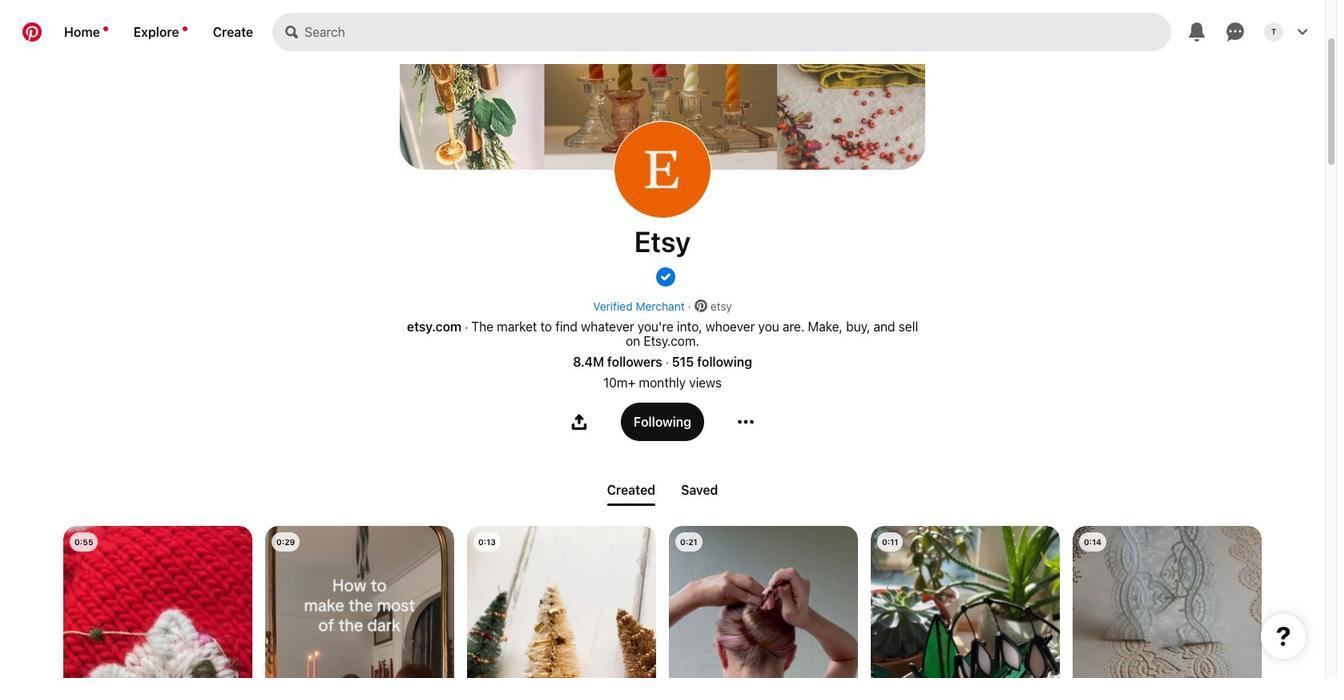 Task type: vqa. For each thing, say whether or not it's contained in the screenshot.
followers
yes



Task type: locate. For each thing, give the bounding box(es) containing it.
etsy.com · the market to find whatever you're into, whoever you are. make, buy, and sell on etsy.com. 8.4m followers · 515 following 10m+ monthly views
[[407, 320, 919, 390]]

followers
[[608, 355, 663, 370]]

0 horizontal spatial ·
[[465, 321, 468, 334]]

etsy image
[[615, 122, 711, 218]]

etsy
[[711, 300, 732, 313]]

· left the
[[465, 321, 468, 334]]

verified
[[593, 300, 633, 313]]

planning the coziest night in with etsy finds cozy vibes, cozy blanket, cozy aesthetic, winter candles image
[[265, 527, 454, 679]]

the
[[472, 320, 494, 334]]

following
[[634, 415, 692, 430]]

notifications image
[[103, 26, 108, 31]]

2 vertical spatial ·
[[666, 355, 669, 369]]

into,
[[677, 320, 703, 334]]

merchant verification badge icon image
[[656, 268, 676, 287]]

are.
[[783, 320, 805, 334]]

2 horizontal spatial ·
[[688, 300, 692, 313]]

· left pinterest image
[[688, 300, 692, 313]]

wait for the end, it's so worth it 🐱 hand-knit design by the oh-so-talented etsy seller vickyknits knitting, embroidery, knitting pattens, holiday knitting, holiday sweater image
[[63, 527, 252, 679]]

list
[[0, 527, 1326, 679]]

1 vertical spatial ·
[[465, 321, 468, 334]]

0 vertical spatial ·
[[688, 300, 692, 313]]

explore link
[[121, 13, 200, 51]]

search icon image
[[285, 26, 298, 38]]

pinterest image
[[695, 300, 708, 313]]

whatever
[[581, 320, 635, 334]]

views
[[689, 376, 722, 390]]

following
[[698, 355, 753, 370]]

·
[[688, 300, 692, 313], [465, 321, 468, 334], [666, 355, 669, 369]]

etsy.com
[[407, 320, 462, 334]]

· left "515"
[[666, 355, 669, 369]]

find
[[556, 320, 578, 334]]

saved link
[[675, 477, 725, 504]]

monthly
[[639, 376, 686, 390]]



Task type: describe. For each thing, give the bounding box(es) containing it.
explore
[[134, 25, 179, 39]]

saved
[[681, 483, 719, 498]]

as if we couldn't love mini trees any more. etsy shop laineirenedesigns ups the game with holiday decor 🎄 image
[[467, 527, 656, 679]]

you're
[[638, 320, 674, 334]]

no need to worry about overwatering here🪴 this lovely lily of the valley is just one of the newest creations from hannah of etsy shop sandandfireworks stained glass, glass work, glass pattern, glass cutting image
[[871, 527, 1060, 679]]

etsy.com.
[[644, 334, 700, 349]]

create
[[213, 25, 253, 39]]

notifications image
[[182, 26, 187, 31]]

merchant
[[636, 300, 685, 313]]

1 horizontal spatial ·
[[666, 355, 669, 369]]

market
[[497, 320, 537, 334]]

and
[[874, 320, 896, 334]]

to
[[541, 320, 552, 334]]

home
[[64, 25, 100, 39]]

Search text field
[[305, 13, 1172, 51]]

whoever
[[706, 320, 755, 334]]

verified merchant ·
[[593, 300, 692, 313]]

following button
[[621, 403, 705, 442]]

8.4m
[[573, 355, 604, 370]]

515
[[672, 355, 694, 370]]

sell
[[899, 320, 919, 334]]

home link
[[51, 13, 121, 51]]

etsy
[[635, 224, 691, 259]]

make,
[[808, 320, 843, 334]]

10m+
[[604, 376, 636, 390]]

created
[[607, 483, 656, 498]]

etsy.com link
[[407, 320, 462, 334]]

on
[[626, 334, 641, 349]]

created link
[[601, 477, 662, 507]]

tara schultz image
[[1265, 22, 1284, 42]]

buy,
[[846, 320, 871, 334]]

ireland based etsy seller mairistone decided to incorporate lace into her work earlier this year, making tea lights and lamps. to say we're obsessed might be an understatement 🕯️ lacework, porcelain lamps, porcelain art image
[[1073, 527, 1262, 679]]

profile cover image image
[[400, 0, 926, 170]]

create link
[[200, 13, 266, 51]]

simple, beautiful, and seemingly effortless hairstyle for your holiday parties ❤️ pick up one of these lovely french hair pins from etsy seller ninicojewelry diy hair style, hair tips, holiday hair styles image
[[669, 527, 858, 679]]

you
[[759, 320, 780, 334]]



